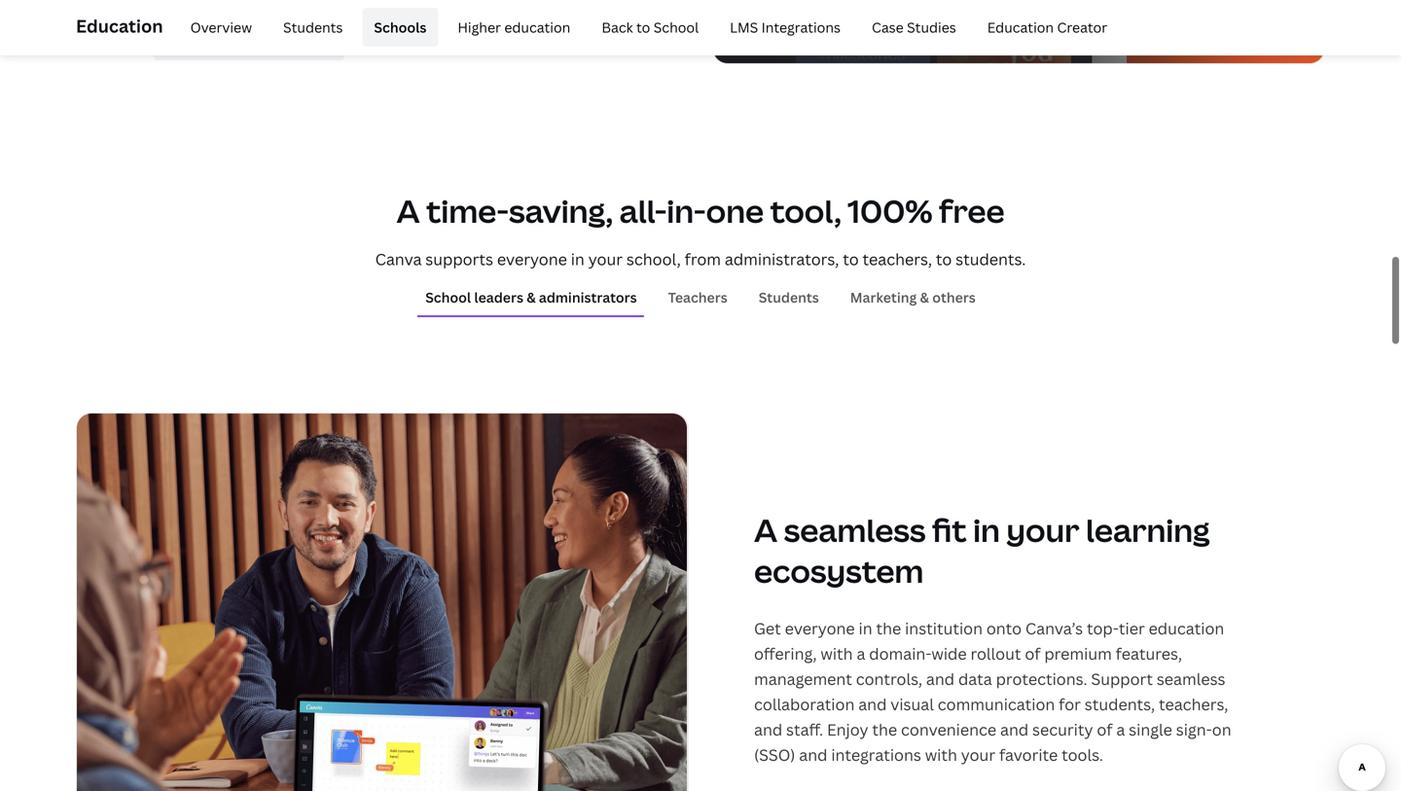 Task type: locate. For each thing, give the bounding box(es) containing it.
1 vertical spatial seamless
[[1157, 669, 1226, 690]]

higher education
[[458, 18, 571, 36]]

0 horizontal spatial to
[[636, 18, 650, 36]]

visual
[[891, 694, 934, 715]]

0 vertical spatial students
[[283, 18, 343, 36]]

1 vertical spatial of
[[1097, 719, 1113, 740]]

controls,
[[856, 669, 923, 690]]

menu bar
[[171, 8, 1119, 47]]

teachers, up sign-
[[1159, 694, 1228, 715]]

higher education link
[[446, 8, 582, 47]]

0 vertical spatial with
[[821, 643, 853, 664]]

and down staff.
[[799, 745, 828, 766]]

features,
[[1116, 643, 1182, 664]]

and
[[926, 669, 955, 690], [858, 694, 887, 715], [754, 719, 783, 740], [1000, 719, 1029, 740], [799, 745, 828, 766]]

1 horizontal spatial everyone
[[785, 618, 855, 639]]

seamless left fit at the bottom right of the page
[[784, 509, 926, 551]]

teachers, up marketing
[[863, 249, 932, 270]]

the up integrations
[[872, 719, 897, 740]]

1 horizontal spatial education
[[1149, 618, 1224, 639]]

0 horizontal spatial &
[[527, 288, 536, 307]]

lms integrations
[[730, 18, 841, 36]]

your up administrators in the left top of the page
[[588, 249, 623, 270]]

0 horizontal spatial a
[[397, 190, 420, 232]]

0 vertical spatial your
[[588, 249, 623, 270]]

back to school
[[602, 18, 699, 36]]

education inside get everyone in the institution onto canva's top-tier education offering, with a domain-wide rollout of premium features, management controls, and data protections. support seamless collaboration and visual communication for students, teachers, and staff. enjoy the convenience and security of a single sign-on (sso) and integrations with your favorite tools.
[[1149, 618, 1224, 639]]

0 horizontal spatial students
[[283, 18, 343, 36]]

case studies link
[[860, 8, 968, 47]]

1 horizontal spatial seamless
[[1157, 669, 1226, 690]]

integrations
[[831, 745, 921, 766]]

with down convenience
[[925, 745, 957, 766]]

in right fit at the bottom right of the page
[[973, 509, 1000, 551]]

0 horizontal spatial in
[[571, 249, 585, 270]]

with up management
[[821, 643, 853, 664]]

in-
[[667, 190, 706, 232]]

1 horizontal spatial teachers,
[[1159, 694, 1228, 715]]

your down convenience
[[961, 745, 996, 766]]

a seamless fit in your learning ecosystem
[[754, 509, 1210, 592]]

administrators,
[[725, 249, 839, 270]]

a
[[397, 190, 420, 232], [754, 509, 778, 551]]

collaboration
[[754, 694, 855, 715]]

0 vertical spatial a
[[397, 190, 420, 232]]

0 horizontal spatial of
[[1025, 643, 1041, 664]]

get
[[754, 618, 781, 639]]

of
[[1025, 643, 1041, 664], [1097, 719, 1113, 740]]

& left others
[[920, 288, 929, 307]]

in for fit
[[973, 509, 1000, 551]]

1 horizontal spatial students
[[759, 288, 819, 307]]

& inside school leaders & administrators button
[[527, 288, 536, 307]]

of up protections.
[[1025, 643, 1041, 664]]

education for education creator
[[987, 18, 1054, 36]]

1 horizontal spatial &
[[920, 288, 929, 307]]

the
[[876, 618, 901, 639], [872, 719, 897, 740]]

case studies
[[872, 18, 956, 36]]

1 vertical spatial a
[[754, 509, 778, 551]]

institution
[[905, 618, 983, 639]]

1 vertical spatial a
[[1116, 719, 1125, 740]]

top-
[[1087, 618, 1119, 639]]

to
[[636, 18, 650, 36], [843, 249, 859, 270], [936, 249, 952, 270]]

2 horizontal spatial your
[[1006, 509, 1080, 551]]

0 horizontal spatial your
[[588, 249, 623, 270]]

0 vertical spatial a
[[857, 643, 865, 664]]

0 vertical spatial of
[[1025, 643, 1041, 664]]

1 vertical spatial everyone
[[785, 618, 855, 639]]

0 horizontal spatial a
[[857, 643, 865, 664]]

0 vertical spatial everyone
[[497, 249, 567, 270]]

students inside button
[[759, 288, 819, 307]]

1 vertical spatial with
[[925, 745, 957, 766]]

of down the students,
[[1097, 719, 1113, 740]]

one
[[706, 190, 764, 232]]

1 vertical spatial school
[[425, 288, 471, 307]]

creator
[[1057, 18, 1107, 36]]

0 vertical spatial education
[[504, 18, 571, 36]]

onto
[[987, 618, 1022, 639]]

1 horizontal spatial your
[[961, 745, 996, 766]]

1 vertical spatial education
[[1149, 618, 1224, 639]]

100%
[[848, 190, 933, 232]]

a time-saving, all-in-one tool, 100% free
[[397, 190, 1005, 232]]

seamless
[[784, 509, 926, 551], [1157, 669, 1226, 690]]

everyone up the offering,
[[785, 618, 855, 639]]

to up marketing
[[843, 249, 859, 270]]

a inside a seamless fit in your learning ecosystem
[[754, 509, 778, 551]]

marketing & others button
[[842, 280, 984, 316]]

to up others
[[936, 249, 952, 270]]

higher
[[458, 18, 501, 36]]

your inside a seamless fit in your learning ecosystem
[[1006, 509, 1080, 551]]

a
[[857, 643, 865, 664], [1116, 719, 1125, 740]]

&
[[527, 288, 536, 307], [920, 288, 929, 307]]

in up administrators in the left top of the page
[[571, 249, 585, 270]]

your right fit at the bottom right of the page
[[1006, 509, 1080, 551]]

fit
[[932, 509, 967, 551]]

1 & from the left
[[527, 288, 536, 307]]

students left schools "link"
[[283, 18, 343, 36]]

0 horizontal spatial education
[[504, 18, 571, 36]]

domain-
[[869, 643, 932, 664]]

students link
[[272, 8, 355, 47]]

integrations
[[762, 18, 841, 36]]

0 horizontal spatial school
[[425, 288, 471, 307]]

0 horizontal spatial seamless
[[784, 509, 926, 551]]

everyone
[[497, 249, 567, 270], [785, 618, 855, 639]]

education inside menu bar
[[987, 18, 1054, 36]]

on
[[1212, 719, 1232, 740]]

to right back
[[636, 18, 650, 36]]

teachers, inside get everyone in the institution onto canva's top-tier education offering, with a domain-wide rollout of premium features, management controls, and data protections. support seamless collaboration and visual communication for students, teachers, and staff. enjoy the convenience and security of a single sign-on (sso) and integrations with your favorite tools.
[[1159, 694, 1228, 715]]

0 vertical spatial in
[[571, 249, 585, 270]]

school
[[654, 18, 699, 36], [425, 288, 471, 307]]

0 vertical spatial seamless
[[784, 509, 926, 551]]

convenience
[[901, 719, 997, 740]]

studies
[[907, 18, 956, 36]]

students down the administrators,
[[759, 288, 819, 307]]

students
[[283, 18, 343, 36], [759, 288, 819, 307]]

education creator
[[987, 18, 1107, 36]]

school down 'supports'
[[425, 288, 471, 307]]

management
[[754, 669, 852, 690]]

students button
[[751, 280, 827, 316]]

0 horizontal spatial everyone
[[497, 249, 567, 270]]

0 vertical spatial the
[[876, 618, 901, 639]]

time-
[[426, 190, 509, 232]]

1 vertical spatial in
[[973, 509, 1000, 551]]

0 horizontal spatial education
[[76, 14, 163, 38]]

single
[[1129, 719, 1172, 740]]

sign-
[[1176, 719, 1212, 740]]

school leaders & administrators button
[[418, 280, 645, 316]]

menu bar containing overview
[[171, 8, 1119, 47]]

1 horizontal spatial a
[[1116, 719, 1125, 740]]

the up domain-
[[876, 618, 901, 639]]

1 vertical spatial your
[[1006, 509, 1080, 551]]

security
[[1032, 719, 1093, 740]]

in up domain-
[[859, 618, 872, 639]]

support
[[1091, 669, 1153, 690]]

in for everyone
[[571, 249, 585, 270]]

school inside school leaders & administrators button
[[425, 288, 471, 307]]

seamless down features,
[[1157, 669, 1226, 690]]

your inside get everyone in the institution onto canva's top-tier education offering, with a domain-wide rollout of premium features, management controls, and data protections. support seamless collaboration and visual communication for students, teachers, and staff. enjoy the convenience and security of a single sign-on (sso) and integrations with your favorite tools.
[[961, 745, 996, 766]]

0 vertical spatial teachers,
[[863, 249, 932, 270]]

rollout
[[971, 643, 1021, 664]]

1 horizontal spatial school
[[654, 18, 699, 36]]

0 horizontal spatial with
[[821, 643, 853, 664]]

administrators
[[539, 288, 637, 307]]

your
[[588, 249, 623, 270], [1006, 509, 1080, 551], [961, 745, 996, 766]]

1 horizontal spatial education
[[987, 18, 1054, 36]]

1 vertical spatial students
[[759, 288, 819, 307]]

2 & from the left
[[920, 288, 929, 307]]

2 horizontal spatial in
[[973, 509, 1000, 551]]

back
[[602, 18, 633, 36]]

school,
[[627, 249, 681, 270]]

school inside back to school link
[[654, 18, 699, 36]]

1 vertical spatial teachers,
[[1159, 694, 1228, 715]]

school leaders & administrators
[[425, 288, 637, 307]]

school staff collaborating using canva together image
[[76, 413, 689, 791]]

0 vertical spatial school
[[654, 18, 699, 36]]

1 vertical spatial the
[[872, 719, 897, 740]]

teachers
[[668, 288, 728, 307]]

canva's
[[1026, 618, 1083, 639]]

in
[[571, 249, 585, 270], [973, 509, 1000, 551], [859, 618, 872, 639]]

education right higher
[[504, 18, 571, 36]]

students inside menu bar
[[283, 18, 343, 36]]

2 vertical spatial in
[[859, 618, 872, 639]]

education up features,
[[1149, 618, 1224, 639]]

& right leaders
[[527, 288, 536, 307]]

everyone up school leaders & administrators button
[[497, 249, 567, 270]]

a down the students,
[[1116, 719, 1125, 740]]

in inside a seamless fit in your learning ecosystem
[[973, 509, 1000, 551]]

1 horizontal spatial a
[[754, 509, 778, 551]]

seamless inside get everyone in the institution onto canva's top-tier education offering, with a domain-wide rollout of premium features, management controls, and data protections. support seamless collaboration and visual communication for students, teachers, and staff. enjoy the convenience and security of a single sign-on (sso) and integrations with your favorite tools.
[[1157, 669, 1226, 690]]

2 vertical spatial your
[[961, 745, 996, 766]]

2 horizontal spatial to
[[936, 249, 952, 270]]

education
[[76, 14, 163, 38], [987, 18, 1054, 36]]

leaders
[[474, 288, 523, 307]]

with
[[821, 643, 853, 664], [925, 745, 957, 766]]

others
[[932, 288, 976, 307]]

case
[[872, 18, 904, 36]]

a up controls,
[[857, 643, 865, 664]]

enjoy
[[827, 719, 868, 740]]

1 horizontal spatial with
[[925, 745, 957, 766]]

1 horizontal spatial in
[[859, 618, 872, 639]]

teachers,
[[863, 249, 932, 270], [1159, 694, 1228, 715]]

canva supports everyone in your school, from administrators, to teachers, to students.
[[375, 249, 1026, 270]]

schools link
[[362, 8, 438, 47]]

education
[[504, 18, 571, 36], [1149, 618, 1224, 639]]

school right back
[[654, 18, 699, 36]]

1 horizontal spatial of
[[1097, 719, 1113, 740]]



Task type: vqa. For each thing, say whether or not it's contained in the screenshot.
TEMPLATES inside Turn your usual lessons into a fun and interactive experience with free educational video templates from Canva that you can customize to fit your topic or class for teaching.
no



Task type: describe. For each thing, give the bounding box(es) containing it.
data
[[958, 669, 992, 690]]

supports
[[426, 249, 493, 270]]

students.
[[956, 249, 1026, 270]]

your for school,
[[588, 249, 623, 270]]

saving,
[[509, 190, 613, 232]]

& inside marketing & others button
[[920, 288, 929, 307]]

all-
[[619, 190, 667, 232]]

tools.
[[1062, 745, 1104, 766]]

lms
[[730, 18, 758, 36]]

staff.
[[786, 719, 823, 740]]

overview link
[[179, 8, 264, 47]]

get everyone in the institution onto canva's top-tier education offering, with a domain-wide rollout of premium features, management controls, and data protections. support seamless collaboration and visual communication for students, teachers, and staff. enjoy the convenience and security of a single sign-on (sso) and integrations with your favorite tools.
[[754, 618, 1232, 766]]

a for a time-saving, all-in-one tool, 100% free
[[397, 190, 420, 232]]

free
[[939, 190, 1005, 232]]

premium
[[1044, 643, 1112, 664]]

and up favorite
[[1000, 719, 1029, 740]]

learning
[[1086, 509, 1210, 551]]

protections.
[[996, 669, 1087, 690]]

wide
[[932, 643, 967, 664]]

(sso)
[[754, 745, 795, 766]]

and up (sso)
[[754, 719, 783, 740]]

marketing
[[850, 288, 917, 307]]

for
[[1059, 694, 1081, 715]]

students,
[[1085, 694, 1155, 715]]

lms integrations link
[[718, 8, 852, 47]]

your for learning
[[1006, 509, 1080, 551]]

communication
[[938, 694, 1055, 715]]

0 horizontal spatial teachers,
[[863, 249, 932, 270]]

from
[[685, 249, 721, 270]]

a for a seamless fit in your learning ecosystem
[[754, 509, 778, 551]]

marketing & others
[[850, 288, 976, 307]]

and down wide
[[926, 669, 955, 690]]

schools
[[374, 18, 427, 36]]

ecosystem
[[754, 550, 924, 592]]

in inside get everyone in the institution onto canva's top-tier education offering, with a domain-wide rollout of premium features, management controls, and data protections. support seamless collaboration and visual communication for students, teachers, and staff. enjoy the convenience and security of a single sign-on (sso) and integrations with your favorite tools.
[[859, 618, 872, 639]]

tier
[[1119, 618, 1145, 639]]

offering,
[[754, 643, 817, 664]]

education creator link
[[976, 8, 1119, 47]]

teachers button
[[660, 280, 735, 316]]

canva
[[375, 249, 422, 270]]

education for education
[[76, 14, 163, 38]]

favorite
[[999, 745, 1058, 766]]

everyone inside get everyone in the institution onto canva's top-tier education offering, with a domain-wide rollout of premium features, management controls, and data protections. support seamless collaboration and visual communication for students, teachers, and staff. enjoy the convenience and security of a single sign-on (sso) and integrations with your favorite tools.
[[785, 618, 855, 639]]

overview
[[190, 18, 252, 36]]

1 horizontal spatial to
[[843, 249, 859, 270]]

back to school link
[[590, 8, 711, 47]]

education inside 'link'
[[504, 18, 571, 36]]

and down controls,
[[858, 694, 887, 715]]

tool,
[[770, 190, 841, 232]]

seamless inside a seamless fit in your learning ecosystem
[[784, 509, 926, 551]]



